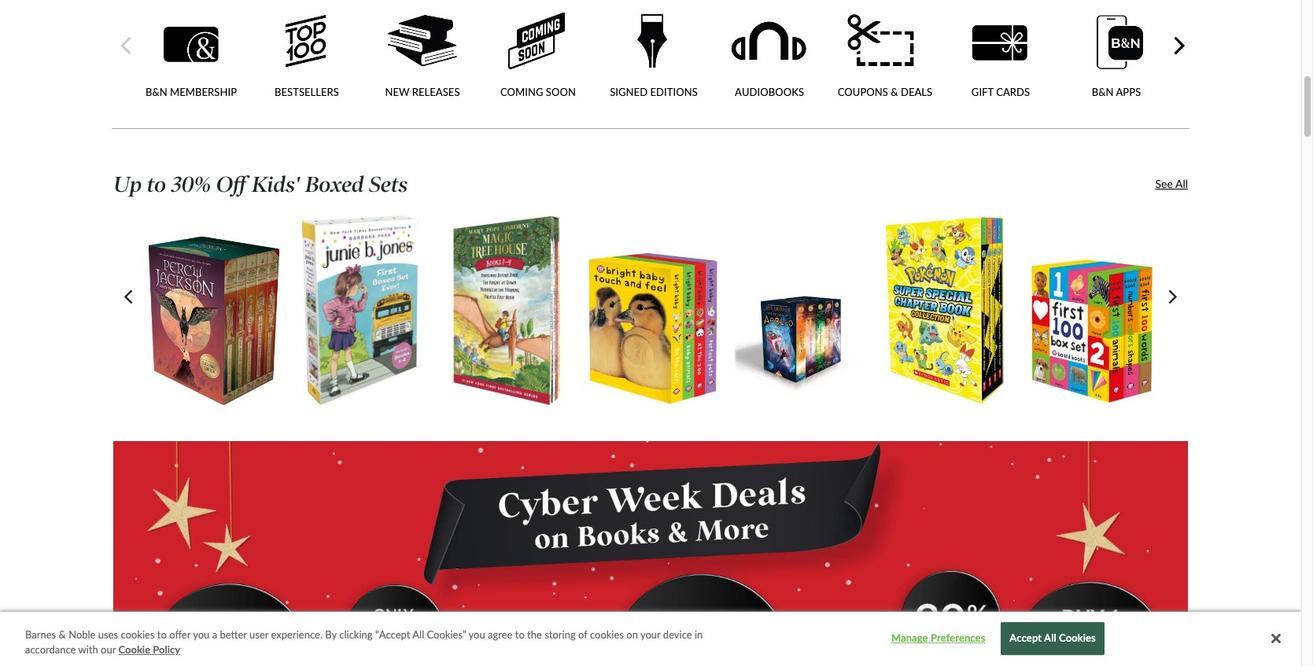 Task type: describe. For each thing, give the bounding box(es) containing it.
bestsellers
[[275, 86, 339, 99]]

experience.
[[271, 629, 323, 642]]

see all
[[1156, 177, 1189, 190]]

boxed
[[305, 172, 364, 198]]

b&n for b&n membership
[[146, 86, 167, 99]]

title: pokémon super special chapter book box set, author: helena mayer image
[[882, 215, 1010, 406]]

offer
[[169, 629, 191, 642]]

cookies"
[[427, 629, 467, 642]]

signed editions link
[[596, 9, 712, 100]]

storing
[[545, 629, 576, 642]]

1 cookies from the left
[[121, 629, 155, 642]]

audiobooks
[[735, 86, 805, 99]]

sets
[[369, 172, 408, 198]]

all for accept all cookies
[[1045, 633, 1057, 645]]

b&n apps
[[1092, 86, 1142, 99]]

accept all cookies button
[[1002, 623, 1105, 656]]

coming soon
[[501, 86, 576, 99]]

all for see all
[[1176, 177, 1189, 190]]

device
[[664, 629, 692, 642]]

b&n membership link
[[133, 9, 249, 100]]

noble
[[69, 629, 96, 642]]

audiobooks link
[[712, 9, 828, 100]]

cookie
[[118, 644, 150, 657]]

title: magic tree house books 1-4 boxed set, author: mary pope osborne image
[[452, 215, 562, 406]]

our
[[101, 644, 116, 657]]

up to 30% off kids' boxed sets
[[113, 172, 408, 198]]

your
[[641, 629, 661, 642]]

b&n for b&n apps
[[1092, 86, 1114, 99]]

30%
[[171, 172, 211, 198]]

a
[[212, 629, 217, 642]]

coming soon link
[[481, 9, 596, 100]]

manage preferences
[[892, 633, 986, 645]]

title: trials of apollo, the 5book paperback boxed set, author: rick riordan image
[[733, 273, 866, 406]]

off
[[216, 172, 247, 198]]

of
[[579, 629, 588, 642]]

barnes
[[25, 629, 56, 642]]

clicking
[[339, 629, 373, 642]]

user
[[250, 629, 269, 642]]

kids'
[[252, 172, 300, 198]]

apps
[[1117, 86, 1142, 99]]

2 you from the left
[[469, 629, 486, 642]]

to right up
[[147, 172, 166, 198]]

privacy alert dialog
[[0, 612, 1302, 667]]

releases
[[412, 86, 460, 99]]

to up policy
[[157, 629, 167, 642]]

uses
[[98, 629, 118, 642]]



Task type: vqa. For each thing, say whether or not it's contained in the screenshot.
Goade inside the Remember by Joy Harjo , Michaela Goade (Illustrator)
no



Task type: locate. For each thing, give the bounding box(es) containing it.
gift cards
[[972, 86, 1031, 99]]

0 horizontal spatial b&n
[[146, 86, 167, 99]]

1 horizontal spatial all
[[1045, 633, 1057, 645]]

by
[[325, 629, 337, 642]]

all inside button
[[1045, 633, 1057, 645]]

b&n membership
[[146, 86, 237, 99]]

see all link
[[974, 177, 1189, 190]]

all
[[1176, 177, 1189, 190], [413, 629, 424, 642], [1045, 633, 1057, 645]]

new
[[385, 86, 410, 99]]

accept all cookies
[[1010, 633, 1097, 645]]

title: percy jackson and the olympians 5 book paperback boxed set (new covers) (b&n exclusive edition), author: rick riordan image
[[148, 236, 281, 406]]

all right "accept
[[413, 629, 424, 642]]

bestsellers link
[[249, 9, 365, 100]]

cookies right 'of' in the bottom of the page
[[590, 629, 624, 642]]

with
[[78, 644, 98, 657]]

up
[[113, 172, 142, 198]]

b&n inside 'link'
[[1092, 86, 1114, 99]]

all right accept
[[1045, 633, 1057, 645]]

2 b&n from the left
[[1092, 86, 1114, 99]]

accept
[[1010, 633, 1042, 645]]

cards
[[997, 86, 1031, 99]]

manage preferences button
[[890, 624, 988, 655]]

title: bright baby touch & feel boxed set: on the farm, baby animals, at the zoo and perfect pets, author: roger priddy image
[[587, 251, 720, 406]]

the
[[528, 629, 542, 642]]

to
[[147, 172, 166, 198], [157, 629, 167, 642], [515, 629, 525, 642]]

title: junie b. jones's first boxed set ever! (junie b. jones series), author: barbara park image
[[302, 215, 420, 406]]

1 you from the left
[[193, 629, 210, 642]]

b&n left the membership
[[146, 86, 167, 99]]

all right see
[[1176, 177, 1189, 190]]

cookie policy
[[118, 644, 180, 657]]

2 horizontal spatial all
[[1176, 177, 1189, 190]]

b&n apps link
[[1059, 9, 1175, 100]]

on
[[627, 629, 638, 642]]

membership
[[170, 86, 237, 99]]

barnes & noble uses cookies to offer you a better user experience. by clicking "accept all cookies" you agree to the storing of cookies on your device in accordance with our
[[25, 629, 703, 657]]

cookies
[[121, 629, 155, 642], [590, 629, 624, 642]]

accordance
[[25, 644, 76, 657]]

you left agree
[[469, 629, 486, 642]]

preferences
[[931, 633, 986, 645]]

cookie policy link
[[118, 644, 180, 659]]

b&n left "apps"
[[1092, 86, 1114, 99]]

see
[[1156, 177, 1174, 190]]

"accept
[[375, 629, 410, 642]]

new releases
[[385, 86, 460, 99]]

cookies up cookie
[[121, 629, 155, 642]]

gift
[[972, 86, 994, 99]]

1 b&n from the left
[[146, 86, 167, 99]]

better
[[220, 629, 247, 642]]

new releases link
[[365, 9, 481, 100]]

cookies
[[1060, 633, 1097, 645]]

gift cards link
[[943, 9, 1059, 100]]

manage
[[892, 633, 929, 645]]

coupons & deals
[[838, 86, 933, 99]]

you
[[193, 629, 210, 642], [469, 629, 486, 642]]

you left a
[[193, 629, 210, 642]]

0 horizontal spatial cookies
[[121, 629, 155, 642]]

policy
[[153, 644, 180, 657]]

cyber week deals on books & more image
[[113, 442, 1189, 667]]

b&n
[[146, 86, 167, 99], [1092, 86, 1114, 99]]

1 horizontal spatial you
[[469, 629, 486, 642]]

1 horizontal spatial cookies
[[590, 629, 624, 642]]

&
[[59, 629, 66, 642]]

menu
[[124, 215, 1178, 406]]

signed editions
[[610, 86, 698, 99]]

agree
[[488, 629, 513, 642]]

title: first 100 board book box set (3 books), author: roger priddy image
[[1026, 257, 1159, 406]]

coupons & deals link
[[828, 9, 943, 100]]

in
[[695, 629, 703, 642]]

all inside barnes & noble uses cookies to offer you a better user experience. by clicking "accept all cookies" you agree to the storing of cookies on your device in accordance with our
[[413, 629, 424, 642]]

to left the the
[[515, 629, 525, 642]]

1 horizontal spatial b&n
[[1092, 86, 1114, 99]]

0 horizontal spatial all
[[413, 629, 424, 642]]

0 horizontal spatial you
[[193, 629, 210, 642]]

2 cookies from the left
[[590, 629, 624, 642]]



